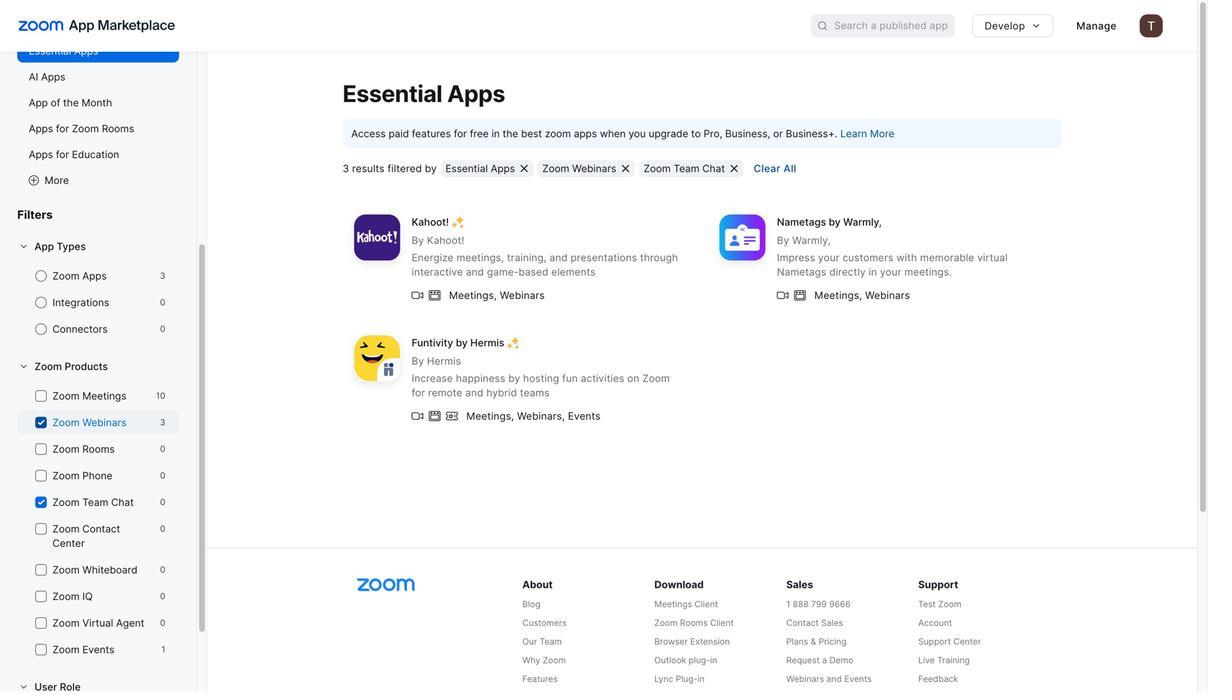 Task type: locate. For each thing, give the bounding box(es) containing it.
plans
[[787, 637, 809, 648]]

1 vertical spatial support
[[919, 637, 952, 648]]

team
[[674, 163, 700, 175], [82, 497, 108, 509], [540, 637, 562, 648]]

develop
[[985, 20, 1026, 32]]

test zoom
[[919, 600, 962, 610]]

by up increase
[[412, 355, 424, 368]]

support up test zoom
[[919, 579, 959, 592]]

rooms up phone
[[82, 444, 115, 456]]

the left best
[[503, 128, 519, 140]]

app for app types
[[35, 241, 54, 253]]

1 for 1 888 799 9666
[[787, 600, 791, 610]]

0 for zoom phone
[[160, 471, 166, 481]]

request a demo
[[787, 656, 854, 666]]

the right the of on the left of page
[[63, 97, 79, 109]]

2 vertical spatial 3
[[160, 418, 166, 428]]

zoom inside zoom contact center
[[53, 524, 80, 536]]

business+.
[[786, 128, 838, 140]]

&
[[811, 637, 817, 648]]

webinars
[[573, 163, 617, 175], [500, 290, 545, 302], [866, 290, 911, 302], [82, 417, 127, 429], [787, 675, 825, 685]]

3 results filtered by
[[343, 163, 437, 175]]

by up hybrid
[[509, 373, 521, 385]]

0 horizontal spatial warmly,
[[793, 234, 831, 247]]

pro,
[[704, 128, 723, 140]]

1 horizontal spatial team
[[540, 637, 562, 648]]

3 for zoom webinars
[[160, 418, 166, 428]]

1 horizontal spatial events
[[568, 410, 601, 423]]

888
[[793, 600, 809, 610]]

0 horizontal spatial 1
[[161, 645, 166, 656]]

center
[[53, 538, 85, 550], [954, 637, 982, 648]]

3 left results
[[343, 163, 349, 175]]

0 vertical spatial events
[[568, 410, 601, 423]]

1 vertical spatial 3
[[160, 271, 166, 281]]

essential apps up features
[[343, 80, 505, 108]]

0 vertical spatial contact
[[82, 524, 120, 536]]

more down apps for education
[[45, 175, 69, 187]]

2 vertical spatial essential apps
[[446, 163, 515, 175]]

essential apps down free
[[446, 163, 515, 175]]

2 vertical spatial events
[[845, 675, 872, 685]]

1 horizontal spatial sales
[[822, 618, 844, 629]]

month
[[82, 97, 112, 109]]

1 horizontal spatial the
[[503, 128, 519, 140]]

1 vertical spatial sales
[[822, 618, 844, 629]]

request a demo link
[[787, 655, 916, 668]]

why zoom link
[[523, 655, 652, 668]]

app inside dropdown button
[[35, 241, 54, 253]]

zoom webinars button
[[538, 160, 635, 177]]

by for by hermis increase happiness by hosting fun activities on zoom for remote and hybrid teams
[[412, 355, 424, 368]]

essential apps
[[29, 45, 98, 57], [343, 80, 505, 108], [446, 163, 515, 175]]

meetings, down hybrid
[[467, 410, 515, 423]]

2 vertical spatial rooms
[[680, 618, 708, 629]]

free
[[470, 128, 489, 140]]

hermis up happiness
[[471, 337, 505, 349]]

2 support from the top
[[919, 637, 952, 648]]

1 vertical spatial rooms
[[82, 444, 115, 456]]

zoom up zoom iq
[[53, 565, 80, 577]]

1 vertical spatial 1
[[161, 645, 166, 656]]

in down extension
[[711, 656, 718, 666]]

1 vertical spatial app
[[35, 241, 54, 253]]

0 horizontal spatial hermis
[[427, 355, 461, 368]]

0 vertical spatial chat
[[703, 163, 725, 175]]

1 vertical spatial team
[[82, 497, 108, 509]]

by
[[425, 163, 437, 175], [829, 216, 841, 228], [456, 337, 468, 349], [509, 373, 521, 385]]

events down fun
[[568, 410, 601, 423]]

2 meetings, webinars from the left
[[815, 290, 911, 302]]

0 vertical spatial your
[[819, 252, 840, 264]]

by right funtivity
[[456, 337, 468, 349]]

hermis up increase
[[427, 355, 461, 368]]

by up directly
[[829, 216, 841, 228]]

zoom up zoom whiteboard
[[53, 524, 80, 536]]

zoom virtual agent
[[53, 618, 145, 630]]

0 for zoom rooms
[[160, 444, 166, 455]]

zoom webinars down zoom meetings
[[53, 417, 127, 429]]

0 for integrations
[[160, 298, 166, 308]]

chat down phone
[[111, 497, 134, 509]]

contact inside zoom contact center
[[82, 524, 120, 536]]

on
[[628, 373, 640, 385]]

rooms up browser extension
[[680, 618, 708, 629]]

by up impress
[[778, 234, 790, 247]]

warmly, up impress
[[793, 234, 831, 247]]

team down customers
[[540, 637, 562, 648]]

warmly, up "customers"
[[844, 216, 882, 228]]

0 vertical spatial center
[[53, 538, 85, 550]]

1 vertical spatial kahoot!
[[427, 234, 465, 247]]

2 vertical spatial essential
[[446, 163, 488, 175]]

center up zoom whiteboard
[[53, 538, 85, 550]]

6 0 from the top
[[160, 524, 166, 535]]

0 vertical spatial essential
[[29, 45, 71, 57]]

1 888 799 9666
[[787, 600, 851, 610]]

1 horizontal spatial zoom webinars
[[543, 163, 617, 175]]

0 vertical spatial zoom team chat
[[644, 163, 725, 175]]

virtual
[[82, 618, 113, 630]]

2 horizontal spatial essential
[[446, 163, 488, 175]]

zoom webinars
[[543, 163, 617, 175], [53, 417, 127, 429]]

banner containing develop
[[0, 0, 1198, 52]]

essential apps up ai apps
[[29, 45, 98, 57]]

search a published app element
[[812, 14, 956, 37]]

meetings, webinars down game-
[[449, 290, 545, 302]]

3 down 10
[[160, 418, 166, 428]]

account link
[[919, 617, 1048, 630]]

meetings down download
[[655, 600, 693, 610]]

and down happiness
[[466, 387, 484, 399]]

essential up paid
[[343, 80, 443, 108]]

webinars down apps
[[573, 163, 617, 175]]

zoom apps
[[53, 270, 107, 282]]

1 horizontal spatial meetings
[[655, 600, 693, 610]]

9 0 from the top
[[160, 618, 166, 629]]

zoom left products
[[35, 361, 62, 373]]

meetings, down directly
[[815, 290, 863, 302]]

rooms down app of the month link
[[102, 123, 134, 135]]

0 vertical spatial more
[[871, 128, 895, 140]]

0 horizontal spatial zoom team chat
[[53, 497, 134, 509]]

0 horizontal spatial essential
[[29, 45, 71, 57]]

0 horizontal spatial your
[[819, 252, 840, 264]]

0 vertical spatial warmly,
[[844, 216, 882, 228]]

rooms for zoom rooms client
[[680, 618, 708, 629]]

0 horizontal spatial contact
[[82, 524, 120, 536]]

center inside zoom contact center
[[53, 538, 85, 550]]

by
[[412, 234, 424, 247], [778, 234, 790, 247], [412, 355, 424, 368]]

nametags up impress
[[778, 216, 827, 228]]

ai apps
[[29, 71, 65, 83]]

features
[[412, 128, 451, 140]]

zoom down upgrade
[[644, 163, 671, 175]]

sales up the 888
[[787, 579, 814, 592]]

increase
[[412, 373, 453, 385]]

zoom rooms
[[53, 444, 115, 456]]

training
[[938, 656, 971, 666]]

0 vertical spatial essential apps
[[29, 45, 98, 57]]

3 0 from the top
[[160, 444, 166, 455]]

0 vertical spatial rooms
[[102, 123, 134, 135]]

webinars down the with on the right of page
[[866, 290, 911, 302]]

0 for zoom iq
[[160, 592, 166, 602]]

zoom down types
[[53, 270, 80, 282]]

by up energize
[[412, 234, 424, 247]]

1 meetings, webinars from the left
[[449, 290, 545, 302]]

in
[[492, 128, 500, 140], [869, 266, 878, 278], [711, 656, 718, 666], [698, 675, 705, 685]]

0 vertical spatial team
[[674, 163, 700, 175]]

about link
[[523, 578, 652, 593]]

in down "customers"
[[869, 266, 878, 278]]

1 vertical spatial essential
[[343, 80, 443, 108]]

and up elements
[[550, 252, 568, 264]]

zoom team chat down phone
[[53, 497, 134, 509]]

0 horizontal spatial center
[[53, 538, 85, 550]]

events for meetings, webinars, events
[[568, 410, 601, 423]]

apps inside button
[[491, 163, 515, 175]]

1 horizontal spatial hermis
[[471, 337, 505, 349]]

zoom down zoom products
[[53, 390, 80, 403]]

center inside support center "link"
[[954, 637, 982, 648]]

contact up zoom whiteboard
[[82, 524, 120, 536]]

0 for zoom whiteboard
[[160, 565, 166, 576]]

education
[[72, 149, 119, 161]]

app
[[29, 97, 48, 109], [35, 241, 54, 253]]

meetings, down game-
[[449, 290, 497, 302]]

meetings inside "meetings client" link
[[655, 600, 693, 610]]

in inside lync plug-in 'link'
[[698, 675, 705, 685]]

rooms for zoom rooms
[[82, 444, 115, 456]]

0 horizontal spatial the
[[63, 97, 79, 109]]

zoom right on
[[643, 373, 670, 385]]

0 vertical spatial client
[[695, 600, 719, 610]]

0 vertical spatial zoom webinars
[[543, 163, 617, 175]]

your up directly
[[819, 252, 840, 264]]

8 0 from the top
[[160, 592, 166, 602]]

0 horizontal spatial chat
[[111, 497, 134, 509]]

1 vertical spatial nametags
[[778, 266, 827, 278]]

1 horizontal spatial center
[[954, 637, 982, 648]]

more right learn
[[871, 128, 895, 140]]

1 inside 1 888 799 9666 link
[[787, 600, 791, 610]]

learn more link
[[841, 128, 895, 140]]

1 0 from the top
[[160, 298, 166, 308]]

by right filtered
[[425, 163, 437, 175]]

center up training
[[954, 637, 982, 648]]

1 vertical spatial zoom webinars
[[53, 417, 127, 429]]

business,
[[726, 128, 771, 140]]

0 vertical spatial support
[[919, 579, 959, 592]]

1 horizontal spatial essential
[[343, 80, 443, 108]]

4 0 from the top
[[160, 471, 166, 481]]

ai
[[29, 71, 38, 83]]

meetings, webinars
[[449, 290, 545, 302], [815, 290, 911, 302]]

zoom
[[545, 128, 571, 140]]

1 vertical spatial contact
[[787, 618, 819, 629]]

essential up ai apps
[[29, 45, 71, 57]]

your down the with on the right of page
[[881, 266, 902, 278]]

1 vertical spatial client
[[711, 618, 734, 629]]

client up zoom rooms client at the right bottom of page
[[695, 600, 719, 610]]

rooms
[[102, 123, 134, 135], [82, 444, 115, 456], [680, 618, 708, 629]]

essential apps inside button
[[446, 163, 515, 175]]

for left free
[[454, 128, 467, 140]]

1 vertical spatial hermis
[[427, 355, 461, 368]]

training,
[[507, 252, 547, 264]]

essential apps link
[[17, 40, 179, 63]]

meetings, webinars for based
[[449, 290, 545, 302]]

in down plug-
[[698, 675, 705, 685]]

1 vertical spatial center
[[954, 637, 982, 648]]

1 vertical spatial more
[[45, 175, 69, 187]]

3 down app types dropdown button
[[160, 271, 166, 281]]

by inside by hermis increase happiness by hosting fun activities on zoom for remote and hybrid teams
[[412, 355, 424, 368]]

zoom meetings
[[53, 390, 126, 403]]

0 vertical spatial the
[[63, 97, 79, 109]]

chat down pro,
[[703, 163, 725, 175]]

nametags down impress
[[778, 266, 827, 278]]

game-
[[487, 266, 519, 278]]

support down account
[[919, 637, 952, 648]]

app for app of the month
[[29, 97, 48, 109]]

2 vertical spatial team
[[540, 637, 562, 648]]

essential apps for the "essential apps" link
[[29, 45, 98, 57]]

1 horizontal spatial warmly,
[[844, 216, 882, 228]]

7 0 from the top
[[160, 565, 166, 576]]

upgrade
[[649, 128, 689, 140]]

browser extension
[[655, 637, 730, 648]]

support inside support center "link"
[[919, 637, 952, 648]]

test
[[919, 600, 936, 610]]

essential inside the "essential apps" link
[[29, 45, 71, 57]]

0 vertical spatial nametags
[[778, 216, 827, 228]]

zoom inside button
[[644, 163, 671, 175]]

zoom down the zoom virtual agent
[[53, 644, 80, 657]]

support center
[[919, 637, 982, 648]]

zoom inside "link"
[[543, 656, 566, 666]]

banner
[[0, 0, 1198, 52]]

0 vertical spatial app
[[29, 97, 48, 109]]

apps
[[574, 128, 597, 140]]

client down "meetings client" link
[[711, 618, 734, 629]]

access
[[352, 128, 386, 140]]

contact sales
[[787, 618, 844, 629]]

products
[[65, 361, 108, 373]]

0 horizontal spatial meetings, webinars
[[449, 290, 545, 302]]

and
[[550, 252, 568, 264], [466, 266, 484, 278], [466, 387, 484, 399], [827, 675, 842, 685]]

1 vertical spatial the
[[503, 128, 519, 140]]

zoom up "zoom phone"
[[53, 444, 80, 456]]

zoom webinars down apps
[[543, 163, 617, 175]]

for down increase
[[412, 387, 425, 399]]

2 nametags from the top
[[778, 266, 827, 278]]

zoom down zoom
[[543, 163, 570, 175]]

app left types
[[35, 241, 54, 253]]

and down demo
[[827, 675, 842, 685]]

meetings, webinars, events
[[467, 410, 601, 423]]

webinars down request
[[787, 675, 825, 685]]

5 0 from the top
[[160, 498, 166, 508]]

1 vertical spatial your
[[881, 266, 902, 278]]

by inside by kahoot! energize meetings, training, and presentations through interactive and game-based elements
[[412, 234, 424, 247]]

why zoom
[[523, 656, 566, 666]]

your
[[819, 252, 840, 264], [881, 266, 902, 278]]

clear
[[754, 163, 781, 175]]

1 vertical spatial meetings
[[655, 600, 693, 610]]

connectors
[[53, 323, 108, 336]]

zoom down 'our team'
[[543, 656, 566, 666]]

whiteboard
[[82, 565, 138, 577]]

0 vertical spatial 1
[[787, 600, 791, 610]]

events down the zoom virtual agent
[[82, 644, 114, 657]]

799
[[812, 600, 827, 610]]

10
[[156, 391, 166, 402]]

0 horizontal spatial zoom webinars
[[53, 417, 127, 429]]

contact down the 888
[[787, 618, 819, 629]]

live
[[919, 656, 935, 666]]

1 horizontal spatial chat
[[703, 163, 725, 175]]

1 for 1
[[161, 645, 166, 656]]

2 horizontal spatial events
[[845, 675, 872, 685]]

1 vertical spatial zoom team chat
[[53, 497, 134, 509]]

manage button
[[1066, 14, 1129, 37]]

of
[[51, 97, 60, 109]]

2 horizontal spatial team
[[674, 163, 700, 175]]

for down apps for zoom rooms
[[56, 149, 69, 161]]

zoom inside dropdown button
[[35, 361, 62, 373]]

0 vertical spatial meetings
[[82, 390, 126, 403]]

by inside "nametags by warmly, by warmly, impress your customers with memorable virtual nametags directly in your meetings."
[[778, 234, 790, 247]]

activities
[[581, 373, 625, 385]]

1 horizontal spatial zoom team chat
[[644, 163, 725, 175]]

1
[[787, 600, 791, 610], [161, 645, 166, 656]]

interactive
[[412, 266, 463, 278]]

chat
[[703, 163, 725, 175], [111, 497, 134, 509]]

essential down free
[[446, 163, 488, 175]]

teams
[[520, 387, 550, 399]]

1 horizontal spatial 1
[[787, 600, 791, 610]]

by for by kahoot! energize meetings, training, and presentations through interactive and game-based elements
[[412, 234, 424, 247]]

events down 'request a demo' link
[[845, 675, 872, 685]]

support for support center
[[919, 637, 952, 648]]

0 horizontal spatial sales
[[787, 579, 814, 592]]

zoom team chat down 'to'
[[644, 163, 725, 175]]

and inside by hermis increase happiness by hosting fun activities on zoom for remote and hybrid teams
[[466, 387, 484, 399]]

nametags
[[778, 216, 827, 228], [778, 266, 827, 278]]

browser extension link
[[655, 636, 784, 649]]

0 vertical spatial sales
[[787, 579, 814, 592]]

essential inside essential apps button
[[446, 163, 488, 175]]

essential apps button
[[441, 160, 534, 177]]

2 0 from the top
[[160, 324, 166, 335]]

0 vertical spatial 3
[[343, 163, 349, 175]]

warmly,
[[844, 216, 882, 228], [793, 234, 831, 247]]

1 support from the top
[[919, 579, 959, 592]]

team down phone
[[82, 497, 108, 509]]

team down 'to'
[[674, 163, 700, 175]]

app left the of on the left of page
[[29, 97, 48, 109]]

1 horizontal spatial meetings, webinars
[[815, 290, 911, 302]]

lync plug-in link
[[655, 674, 784, 686]]

zoom phone
[[53, 470, 113, 482]]

meetings, webinars for nametags
[[815, 290, 911, 302]]

meetings, webinars down directly
[[815, 290, 911, 302]]

support inside support link
[[919, 579, 959, 592]]

meetings down zoom products dropdown button
[[82, 390, 126, 403]]

zoom inside by hermis increase happiness by hosting fun activities on zoom for remote and hybrid teams
[[643, 373, 670, 385]]

1 vertical spatial events
[[82, 644, 114, 657]]

0 horizontal spatial team
[[82, 497, 108, 509]]

events for webinars and events
[[845, 675, 872, 685]]

features link
[[523, 674, 652, 686]]

sales up the pricing
[[822, 618, 844, 629]]

1 horizontal spatial contact
[[787, 618, 819, 629]]

remote
[[428, 387, 463, 399]]

1 nametags from the top
[[778, 216, 827, 228]]

in inside outlook plug-in link
[[711, 656, 718, 666]]



Task type: vqa. For each thing, say whether or not it's contained in the screenshot.
topmost zoom webinars
yes



Task type: describe. For each thing, give the bounding box(es) containing it.
with
[[897, 252, 918, 264]]

lync plug-in
[[655, 675, 705, 685]]

apps for education link
[[17, 143, 179, 166]]

clear all
[[754, 163, 797, 175]]

0 for zoom virtual agent
[[160, 618, 166, 629]]

zoom left phone
[[53, 470, 80, 482]]

by inside "nametags by warmly, by warmly, impress your customers with memorable virtual nametags directly in your meetings."
[[829, 216, 841, 228]]

essential for essential apps button
[[446, 163, 488, 175]]

zoom rooms client link
[[655, 617, 784, 630]]

contact sales link
[[787, 617, 916, 630]]

kahoot! inside by kahoot! energize meetings, training, and presentations through interactive and game-based elements
[[427, 234, 465, 247]]

zoom webinars inside button
[[543, 163, 617, 175]]

paid
[[389, 128, 409, 140]]

chat inside button
[[703, 163, 725, 175]]

meetings, for based
[[449, 290, 497, 302]]

best
[[521, 128, 543, 140]]

request
[[787, 656, 820, 666]]

webinars and events link
[[787, 674, 916, 686]]

our team
[[523, 637, 562, 648]]

elements
[[552, 266, 596, 278]]

zoom products button
[[17, 355, 179, 379]]

plans & pricing
[[787, 637, 847, 648]]

webinars inside button
[[573, 163, 617, 175]]

plug-
[[676, 675, 698, 685]]

zoom left iq
[[53, 591, 80, 603]]

funtivity
[[412, 337, 453, 349]]

based
[[519, 266, 549, 278]]

webinars down zoom meetings
[[82, 417, 127, 429]]

customers
[[843, 252, 894, 264]]

zoom inside button
[[543, 163, 570, 175]]

hybrid
[[487, 387, 517, 399]]

account
[[919, 618, 953, 629]]

essential apps for essential apps button
[[446, 163, 515, 175]]

1 vertical spatial warmly,
[[793, 234, 831, 247]]

to
[[692, 128, 701, 140]]

apps for zoom rooms
[[29, 123, 134, 135]]

live training
[[919, 656, 971, 666]]

sales link
[[787, 578, 916, 593]]

virtual
[[978, 252, 1008, 264]]

zoom products
[[35, 361, 108, 373]]

meetings.
[[905, 266, 953, 278]]

all
[[784, 163, 797, 175]]

zoom up zoom rooms
[[53, 417, 80, 429]]

in right free
[[492, 128, 500, 140]]

1 horizontal spatial more
[[871, 128, 895, 140]]

our
[[523, 637, 538, 648]]

filtered
[[388, 163, 422, 175]]

Search text field
[[835, 15, 956, 36]]

by kahoot! energize meetings, training, and presentations through interactive and game-based elements
[[412, 234, 679, 278]]

zoom down "zoom phone"
[[53, 497, 80, 509]]

0 vertical spatial kahoot!
[[412, 216, 449, 228]]

0 horizontal spatial events
[[82, 644, 114, 657]]

plans & pricing link
[[787, 636, 916, 649]]

support for support
[[919, 579, 959, 592]]

about
[[523, 579, 553, 592]]

our team link
[[523, 636, 652, 649]]

meetings, for nametags
[[815, 290, 863, 302]]

0 horizontal spatial meetings
[[82, 390, 126, 403]]

integrations
[[53, 297, 109, 309]]

zoom down zoom iq
[[53, 618, 80, 630]]

features
[[523, 675, 558, 685]]

download
[[655, 579, 704, 592]]

0 vertical spatial hermis
[[471, 337, 505, 349]]

zoom right test
[[939, 600, 962, 610]]

you
[[629, 128, 646, 140]]

test zoom link
[[919, 599, 1048, 612]]

feedback
[[919, 675, 959, 685]]

nametags by warmly, by warmly, impress your customers with memorable virtual nametags directly in your meetings.
[[778, 216, 1008, 278]]

for down the of on the left of page
[[56, 123, 69, 135]]

0 for connectors
[[160, 324, 166, 335]]

by inside by hermis increase happiness by hosting fun activities on zoom for remote and hybrid teams
[[509, 373, 521, 385]]

plug-
[[689, 656, 711, 666]]

filters
[[17, 208, 53, 222]]

1 horizontal spatial your
[[881, 266, 902, 278]]

outlook
[[655, 656, 687, 666]]

phone
[[82, 470, 113, 482]]

or
[[774, 128, 784, 140]]

meetings client link
[[655, 599, 784, 612]]

outlook plug-in
[[655, 656, 718, 666]]

essential for the "essential apps" link
[[29, 45, 71, 57]]

support center link
[[919, 636, 1048, 649]]

agent
[[116, 618, 145, 630]]

webinars down based
[[500, 290, 545, 302]]

apps for education
[[29, 149, 119, 161]]

why
[[523, 656, 541, 666]]

when
[[600, 128, 626, 140]]

meetings,
[[457, 252, 504, 264]]

3 for zoom apps
[[160, 271, 166, 281]]

1 vertical spatial chat
[[111, 497, 134, 509]]

outlook plug-in link
[[655, 655, 784, 668]]

blog link
[[523, 599, 652, 612]]

app types
[[35, 241, 86, 253]]

zoom up the education
[[72, 123, 99, 135]]

fun
[[563, 373, 578, 385]]

through
[[641, 252, 679, 264]]

app types button
[[17, 235, 179, 258]]

funtivity by hermis
[[412, 337, 505, 349]]

zoom iq
[[53, 591, 93, 603]]

apps for zoom rooms link
[[17, 117, 179, 140]]

download link
[[655, 578, 784, 593]]

and down meetings,
[[466, 266, 484, 278]]

app of the month
[[29, 97, 112, 109]]

1 vertical spatial essential apps
[[343, 80, 505, 108]]

lync
[[655, 675, 674, 685]]

happiness
[[456, 373, 506, 385]]

iq
[[82, 591, 93, 603]]

zoom team chat inside button
[[644, 163, 725, 175]]

develop button
[[973, 14, 1054, 37]]

1 888 799 9666 link
[[787, 599, 916, 612]]

a
[[823, 656, 828, 666]]

by hermis increase happiness by hosting fun activities on zoom for remote and hybrid teams
[[412, 355, 670, 399]]

support link
[[919, 578, 1048, 593]]

team inside button
[[674, 163, 700, 175]]

browser
[[655, 637, 688, 648]]

zoom up browser
[[655, 618, 678, 629]]

zoom rooms client
[[655, 618, 734, 629]]

0 for zoom team chat
[[160, 498, 166, 508]]

0 horizontal spatial more
[[45, 175, 69, 187]]

in inside "nametags by warmly, by warmly, impress your customers with memorable virtual nametags directly in your meetings."
[[869, 266, 878, 278]]

extension
[[691, 637, 730, 648]]

demo
[[830, 656, 854, 666]]

for inside by hermis increase happiness by hosting fun activities on zoom for remote and hybrid teams
[[412, 387, 425, 399]]

hermis inside by hermis increase happiness by hosting fun activities on zoom for remote and hybrid teams
[[427, 355, 461, 368]]

0 for zoom contact center
[[160, 524, 166, 535]]



